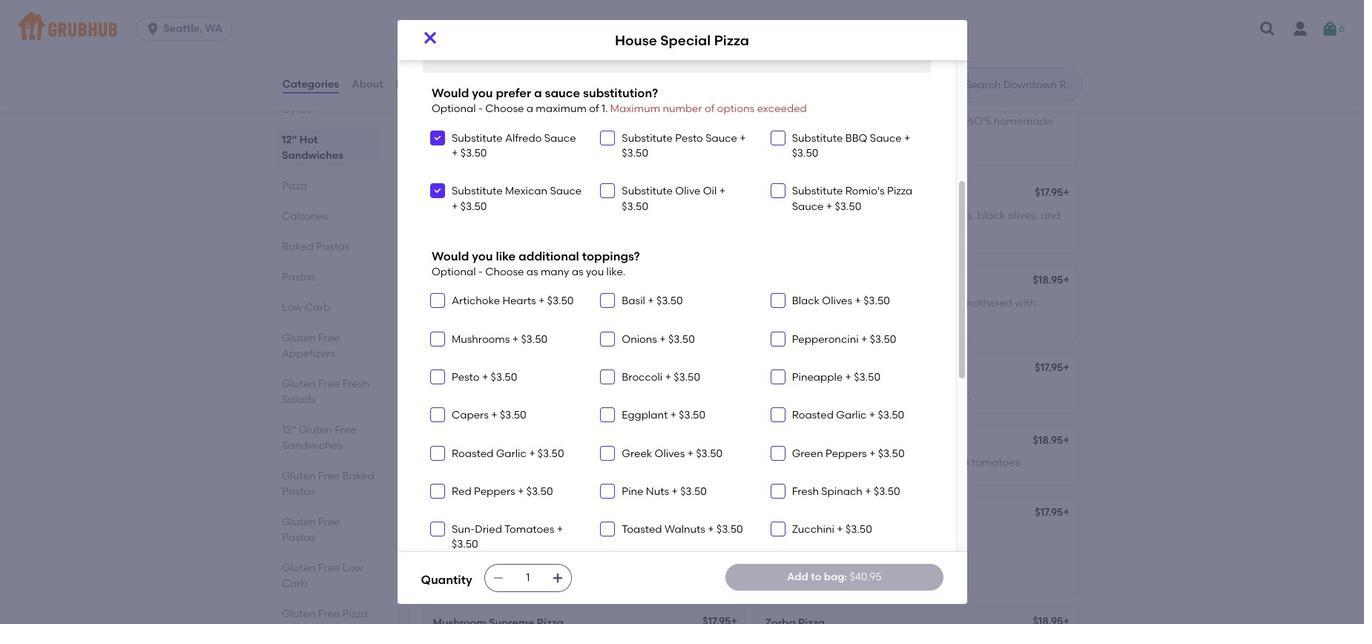 Task type: vqa. For each thing, say whether or not it's contained in the screenshot.
the Delivery to the middle
no



Task type: locate. For each thing, give the bounding box(es) containing it.
0 horizontal spatial fresh
[[342, 378, 369, 390]]

optional inside would you like additional toppings? optional - choose as many as you like.
[[432, 266, 476, 278]]

1 vertical spatial carb
[[282, 577, 307, 590]]

4
[[945, 26, 950, 37]]

$3.50 up toppings?
[[622, 200, 649, 213]]

1 choose from the top
[[485, 103, 524, 115]]

gluten inside gluten free appetizers
[[282, 332, 315, 344]]

bacon, down mexican
[[543, 209, 579, 222]]

1 vertical spatial crust
[[600, 39, 621, 50]]

0 vertical spatial you
[[472, 86, 493, 100]]

free inside gluten free baked pastas
[[318, 470, 340, 482]]

quantity
[[421, 573, 472, 587]]

$3.50 inside sun-dried tomatoes + $3.50
[[452, 538, 478, 551]]

bacon, inside pepperoni, canadian bacon, mushrooms, black olives, and italian sausage.
[[876, 209, 911, 222]]

0 horizontal spatial house special pizza
[[433, 188, 535, 201]]

substitute inside "substitute pesto sauce + $3.50"
[[622, 132, 673, 145]]

available
[[623, 39, 663, 50]]

peppers,
[[433, 224, 477, 237], [677, 296, 721, 309], [566, 384, 611, 397]]

$3.50 inside substitute bbq sauce + $3.50
[[792, 147, 819, 160]]

0 vertical spatial green
[[683, 209, 713, 222]]

our inside our homemade pizza sauce and mozzarella on our fresh romio's homemade dough.
[[433, 100, 452, 113]]

2 12" from the top
[[282, 424, 296, 436]]

0 vertical spatial peppers
[[826, 447, 867, 460]]

1 horizontal spatial roasted
[[792, 409, 834, 422]]

0 horizontal spatial roasted garlic + $3.50
[[452, 447, 564, 460]]

main navigation navigation
[[0, 0, 1365, 58]]

1 horizontal spatial with
[[715, 26, 734, 37]]

1 horizontal spatial mozzarella
[[736, 26, 782, 37]]

of left 'your'
[[812, 115, 822, 128]]

toppings down have
[[911, 39, 950, 50]]

as
[[527, 266, 538, 278], [572, 266, 584, 278]]

1 horizontal spatial peppers
[[826, 447, 867, 460]]

substitute down maximum
[[622, 132, 673, 145]]

gluten for gluten free appetizers
[[282, 332, 315, 344]]

substitute inside "pizza all pizzas come with our homemade pizza sauce and are smothered with mozzarella on our fresh romio's dough. we have 4 kinds of crust trditional, thin crust. fresh garlic and whole wheat berry crust available for an additional charge. substitute pizza sauce and add toppings for an additional charge."
[[774, 39, 818, 50]]

2 choose from the top
[[485, 266, 524, 278]]

pastas up gluten free pastas
[[282, 485, 315, 498]]

substitute inside the substitute olive oil + $3.50
[[622, 185, 673, 198]]

capers + $3.50
[[452, 409, 527, 422]]

solonika
[[433, 435, 477, 448]]

feta left cheese.
[[556, 224, 576, 237]]

gluten inside gluten free baked pastas
[[282, 470, 315, 482]]

charge.
[[739, 39, 772, 50], [1025, 39, 1058, 50]]

green inside pepperoni, canadian bacon, mushrooms, green peppers, tomatoes and italian sausage.
[[645, 296, 675, 309]]

svg image for pesto
[[433, 372, 442, 381]]

our homemade pizza sauce and mozzarella on our fresh romio's homemade dough.
[[433, 100, 597, 143]]

0 vertical spatial $17.95 +
[[1035, 186, 1070, 199]]

special for pepperoni, canadian bacon, mushrooms, onions, green peppers, tomatoes, and feta cheese.
[[467, 188, 506, 201]]

number
[[663, 103, 703, 115]]

pesto + $3.50
[[452, 371, 517, 384]]

substitution?
[[583, 86, 658, 100]]

gluten for gluten free pizza
[[282, 608, 315, 620]]

0 vertical spatial feta
[[556, 224, 576, 237]]

and inside 'pepperoni, canadian bacon, mushrooms, onions, green peppers, tomatoes, and feta cheese.'
[[534, 224, 554, 237]]

$3.50 right the onions
[[669, 333, 695, 346]]

bacon, inside pepperoni, canadian bacon, mushrooms, green peppers, tomatoes and italian sausage.
[[543, 296, 579, 309]]

2 tomatoes from the left
[[804, 312, 852, 324]]

gluten inside 12" gluten free sandwiches
[[298, 424, 332, 436]]

a
[[534, 86, 542, 100], [527, 103, 534, 115]]

2 $18.95 + from the top
[[1033, 434, 1070, 446]]

0 vertical spatial roasted
[[792, 409, 834, 422]]

for down smothered
[[665, 39, 677, 50]]

bacon, for sausage.
[[876, 209, 911, 222]]

0 horizontal spatial feta
[[556, 224, 576, 237]]

romio's special pizza
[[765, 188, 875, 201]]

pastas inside gluten free pastas
[[282, 531, 315, 544]]

eggplant + $3.50
[[622, 409, 706, 422]]

svg image
[[1259, 20, 1277, 38], [433, 133, 442, 142], [774, 133, 783, 142], [774, 186, 783, 195], [433, 296, 442, 305], [604, 296, 612, 305], [604, 334, 612, 343], [604, 372, 612, 381], [774, 372, 783, 381], [774, 411, 783, 419], [433, 449, 442, 458], [604, 449, 612, 458], [433, 487, 442, 496], [774, 487, 783, 496], [433, 525, 442, 534], [604, 525, 612, 534], [493, 572, 504, 584]]

smothered
[[957, 296, 1013, 309]]

dough. inside "pizza all pizzas come with our homemade pizza sauce and are smothered with mozzarella on our fresh romio's dough. we have 4 kinds of crust trditional, thin crust. fresh garlic and whole wheat berry crust available for an additional charge. substitute pizza sauce and add toppings for an additional charge."
[[873, 26, 903, 37]]

santorini
[[433, 363, 479, 376]]

canadian inside 'pepperoni, canadian bacon, mushrooms, onions, green peppers, tomatoes, and feta cheese.'
[[490, 209, 541, 222]]

0 horizontal spatial greek
[[622, 447, 652, 460]]

1 $17.95 + from the top
[[1035, 186, 1070, 199]]

0 vertical spatial house special pizza
[[615, 32, 750, 49]]

free for pizza
[[318, 608, 340, 620]]

1 would from the top
[[432, 86, 469, 100]]

fresh inside our homemade pizza sauce and mozzarella on our fresh romio's homemade dough.
[[524, 115, 549, 128]]

garlic
[[472, 39, 497, 50]]

we
[[905, 26, 919, 37]]

toppings left 'your'
[[765, 115, 810, 128]]

12" down salads
[[282, 424, 296, 436]]

svg image for pepperoncini
[[774, 334, 783, 343]]

1 vertical spatial peppers
[[474, 485, 515, 498]]

fresh down pizzas
[[447, 39, 470, 50]]

0 vertical spatial -
[[479, 103, 483, 115]]

pizza down plato's
[[765, 296, 791, 309]]

to
[[1010, 100, 1020, 113], [811, 571, 822, 583]]

0 vertical spatial 12"
[[282, 134, 297, 146]]

olives,
[[1008, 209, 1039, 222]]

feta inside 'pepperoni, canadian bacon, mushrooms, onions, green peppers, tomatoes, and feta cheese.'
[[556, 224, 576, 237]]

0 horizontal spatial peppers,
[[433, 224, 477, 237]]

1 horizontal spatial garlic
[[837, 409, 867, 422]]

1 vertical spatial would
[[432, 249, 469, 263]]

1 horizontal spatial mushrooms.
[[845, 529, 906, 541]]

pepperoni, inside pepperoni, canadian bacon, mushrooms, black olives, and italian sausage.
[[765, 209, 820, 222]]

1 vertical spatial optional
[[432, 266, 476, 278]]

1 horizontal spatial a
[[534, 86, 542, 100]]

2 would from the top
[[432, 249, 469, 263]]

+ $3.50
[[824, 200, 862, 213]]

12" inside 12" hot sandwiches
[[282, 134, 297, 146]]

additional up many
[[519, 249, 579, 263]]

1 vertical spatial mushrooms.
[[845, 529, 906, 541]]

roasted garlic + $3.50 for svg image over the athens
[[792, 409, 905, 422]]

pastas inside gluten free baked pastas
[[282, 485, 315, 498]]

$3.50 up romio's special pizza
[[792, 147, 819, 160]]

our for our homemade pizza sauce and mozzarella on our fresh romio's homemade dough.
[[433, 100, 452, 113]]

free for fresh
[[318, 378, 340, 390]]

0 horizontal spatial as
[[527, 266, 538, 278]]

pizza up "choice"
[[848, 100, 874, 113]]

svg image for house special pizza
[[421, 29, 439, 47]]

1 horizontal spatial tomatoes
[[804, 312, 852, 324]]

free inside 12" gluten free sandwiches
[[335, 424, 356, 436]]

hearts
[[503, 295, 536, 307]]

up
[[994, 100, 1007, 113]]

would down crust.
[[432, 86, 469, 100]]

0 horizontal spatial house
[[433, 188, 465, 201]]

1 horizontal spatial as
[[572, 266, 584, 278]]

pepperoni, for tomatoes,
[[433, 209, 487, 222]]

mushrooms, left black
[[913, 209, 975, 222]]

0 horizontal spatial sausage.
[[541, 312, 586, 324]]

fresh inside gluten free fresh salads
[[342, 378, 369, 390]]

1 an from the left
[[679, 39, 690, 50]]

our down the cheese
[[433, 100, 452, 113]]

0 vertical spatial fresh
[[447, 39, 470, 50]]

pepperoni, inside pepperoni, canadian bacon, mushrooms, green peppers, tomatoes and italian sausage.
[[433, 296, 487, 309]]

2 optional from the top
[[432, 266, 476, 278]]

carb up gluten free appetizers
[[304, 301, 330, 314]]

$3.50 down sun-
[[452, 538, 478, 551]]

would inside would you like additional toppings? optional - choose as many as you like.
[[432, 249, 469, 263]]

1 horizontal spatial dough.
[[765, 130, 801, 143]]

2 as from the left
[[572, 266, 584, 278]]

olives down plato's special pizza
[[822, 295, 853, 307]]

appetizers
[[282, 347, 335, 360]]

fresh inside "pizza all pizzas come with our homemade pizza sauce and are smothered with mozzarella on our fresh romio's dough. we have 4 kinds of crust trditional, thin crust. fresh garlic and whole wheat berry crust available for an additional charge. substitute pizza sauce and add toppings for an additional charge."
[[814, 26, 835, 37]]

0 vertical spatial mozzarella
[[736, 26, 782, 37]]

0 vertical spatial garlic
[[837, 409, 867, 422]]

whole
[[518, 39, 544, 50]]

mushrooms, down pineapple + $3.50
[[848, 384, 909, 397]]

0 vertical spatial roasted garlic + $3.50
[[792, 409, 905, 422]]

1 vertical spatial you
[[472, 249, 493, 263]]

1 horizontal spatial fresh
[[447, 39, 470, 50]]

free for pastas
[[318, 516, 340, 528]]

gluten free appetizers
[[282, 332, 340, 360]]

free inside gluten free pastas
[[318, 516, 340, 528]]

sausage. inside pepperoni, canadian bacon, mushrooms, black olives, and italian sausage.
[[800, 224, 845, 237]]

1 vertical spatial onions,
[[765, 312, 801, 324]]

tomatoes
[[505, 523, 555, 536]]

substitute up exceeded at the right top of the page
[[774, 39, 818, 50]]

romio's up + $3.50
[[846, 185, 885, 198]]

free inside gluten free fresh salads
[[318, 378, 340, 390]]

carb up the gluten free pizza
[[282, 577, 307, 590]]

free for appetizers
[[318, 332, 340, 344]]

0 horizontal spatial garlic
[[496, 447, 527, 460]]

sauce for substitute alfredo sauce
[[544, 132, 576, 145]]

pesto
[[675, 132, 703, 145], [452, 371, 480, 384]]

sausage,
[[800, 384, 845, 397]]

baked inside gluten free baked pastas
[[342, 470, 374, 482]]

0 vertical spatial $18.95
[[1033, 274, 1064, 287]]

gluten for gluten free fresh salads
[[282, 378, 315, 390]]

onions
[[622, 333, 657, 346]]

gluten down gluten free pastas
[[282, 562, 315, 574]]

pine
[[622, 485, 644, 498]]

house
[[615, 32, 657, 49], [433, 188, 465, 201]]

2 $17.95 + from the top
[[1035, 361, 1070, 374]]

free inside gluten free appetizers
[[318, 332, 340, 344]]

svg image for seattle, wa
[[146, 22, 160, 36]]

greek up pine
[[622, 447, 652, 460]]

to inside our homemade pizza sauce, mozzarella, and up to 2 toppings of your choice on our fresh romio's homemade dough.
[[1010, 100, 1020, 113]]

+ inside substitute alfredo sauce + $3.50
[[452, 147, 458, 160]]

1 horizontal spatial crust
[[987, 26, 1009, 37]]

sauce for substitute mexican sauce
[[550, 185, 582, 198]]

would
[[432, 86, 469, 100], [432, 249, 469, 263]]

gluten free baked pastas
[[282, 470, 374, 498]]

reviews button
[[395, 58, 438, 111]]

crust left trditional,
[[987, 26, 1009, 37]]

1 12" from the top
[[282, 134, 297, 146]]

1 charge. from the left
[[739, 39, 772, 50]]

choose down like
[[485, 266, 524, 278]]

$3.50 up eggplant + $3.50
[[674, 371, 701, 384]]

carb
[[304, 301, 330, 314], [282, 577, 307, 590]]

a down prefer
[[527, 103, 534, 115]]

svg image
[[1322, 20, 1339, 38], [146, 22, 160, 36], [421, 29, 439, 47], [604, 133, 612, 142], [433, 186, 442, 195], [604, 186, 612, 195], [774, 296, 783, 305], [433, 334, 442, 343], [774, 334, 783, 343], [433, 372, 442, 381], [433, 411, 442, 419], [604, 411, 612, 419], [774, 449, 783, 458], [604, 487, 612, 496], [774, 525, 783, 534], [552, 572, 564, 584]]

1 horizontal spatial greek
[[828, 296, 859, 309]]

1 vertical spatial greek
[[622, 447, 652, 460]]

substitute
[[774, 39, 818, 50], [452, 132, 503, 145], [622, 132, 673, 145], [792, 132, 843, 145], [452, 185, 503, 198], [622, 185, 673, 198], [792, 185, 843, 198]]

12" hot sandwiches
[[282, 134, 343, 162]]

12" inside 12" gluten free sandwiches
[[282, 424, 296, 436]]

nemea pizza
[[765, 508, 832, 520]]

black
[[978, 209, 1006, 222]]

substitute inside substitute alfredo sauce + $3.50
[[452, 132, 503, 145]]

pizza up pizzas
[[421, 6, 463, 24]]

0 horizontal spatial tomatoes
[[433, 312, 482, 324]]

bbq
[[846, 132, 868, 145]]

0 horizontal spatial a
[[527, 103, 534, 115]]

additional inside would you like additional toppings? optional - choose as many as you like.
[[519, 249, 579, 263]]

0 vertical spatial low
[[282, 301, 302, 314]]

canadian for and
[[490, 209, 541, 222]]

1 vertical spatial house
[[433, 188, 465, 201]]

canadian
[[490, 209, 541, 222], [822, 209, 873, 222], [490, 296, 541, 309], [490, 456, 541, 469], [433, 529, 484, 541]]

svg image left 6 button on the right
[[1259, 20, 1277, 38]]

santorini pizza
[[433, 363, 508, 376]]

12" for 12" hot sandwiches
[[282, 134, 297, 146]]

sauce for substitute pesto sauce
[[706, 132, 738, 145]]

low
[[282, 301, 302, 314], [342, 562, 363, 574]]

svg image for substitute olive oil
[[604, 186, 612, 195]]

sandwiches up gluten free baked pastas
[[282, 439, 342, 452]]

1 horizontal spatial our
[[765, 100, 784, 113]]

svg image for mushrooms
[[433, 334, 442, 343]]

baked down "calzones"
[[282, 240, 313, 253]]

sauce for substitute bbq sauce
[[870, 132, 902, 145]]

with inside pizza for the greek feta cheese lovers! smothered with onions, tomatoes and extra feta.
[[1015, 296, 1036, 309]]

2 horizontal spatial on
[[886, 115, 899, 128]]

gluten up appetizers
[[282, 332, 315, 344]]

1 optional from the top
[[432, 103, 476, 115]]

1 vertical spatial peppers,
[[677, 296, 721, 309]]

the
[[809, 296, 826, 309]]

garlic up red peppers + $3.50
[[496, 447, 527, 460]]

$18.95
[[1033, 274, 1064, 287], [1033, 434, 1064, 446]]

hot
[[299, 134, 318, 146]]

2 sandwiches from the top
[[282, 439, 342, 452]]

$18.95 + for pizza for the greek feta cheese lovers! smothered with onions, tomatoes and extra feta.
[[1033, 274, 1070, 287]]

1 horizontal spatial additional
[[693, 39, 737, 50]]

0 horizontal spatial roasted
[[452, 447, 494, 460]]

bacon, inside 'pepperoni, canadian bacon, mushrooms, onions, green peppers, tomatoes, and feta cheese.'
[[543, 209, 579, 222]]

sauce inside substitute mexican sauce + $3.50
[[550, 185, 582, 198]]

additional
[[693, 39, 737, 50], [979, 39, 1023, 50], [519, 249, 579, 263]]

0 horizontal spatial on
[[490, 115, 503, 128]]

to right add
[[811, 571, 822, 583]]

0 vertical spatial italian
[[765, 224, 797, 237]]

sun-
[[452, 523, 475, 536]]

italian up plato's
[[765, 224, 797, 237]]

1 $18.95 + from the top
[[1033, 274, 1070, 287]]

bacon,
[[543, 209, 579, 222], [876, 209, 911, 222], [543, 296, 579, 309], [543, 456, 579, 469]]

substitute inside substitute mexican sauce + $3.50
[[452, 185, 503, 198]]

svg image for zucchini
[[774, 525, 783, 534]]

0 vertical spatial $18.95 +
[[1033, 274, 1070, 287]]

$3.50 inside the substitute olive oil + $3.50
[[622, 200, 649, 213]]

dough. down prefer
[[494, 130, 530, 143]]

optional
[[432, 103, 476, 115], [432, 266, 476, 278]]

1 vertical spatial to
[[811, 571, 822, 583]]

0 vertical spatial would
[[432, 86, 469, 100]]

green inside 'pepperoni, canadian bacon, mushrooms, onions, green peppers, tomatoes, and feta cheese.'
[[683, 209, 713, 222]]

substitute up + $3.50
[[792, 185, 843, 198]]

substitute for substitute olive oil
[[622, 185, 673, 198]]

roasted garlic + $3.50 for svg image below solonika
[[452, 447, 564, 460]]

Search Downtown Romio's Pizza and Pasta search field
[[964, 78, 1078, 92]]

1 vertical spatial toppings
[[765, 115, 810, 128]]

2 our from the left
[[765, 100, 784, 113]]

you inside would you prefer a sauce substitution? optional - choose a maximum of 1. maximum number of options exceeded
[[472, 86, 493, 100]]

pepperoni, inside 'pepperoni, canadian bacon, mushrooms, onions, green peppers, tomatoes, and feta cheese.'
[[433, 209, 487, 222]]

1 our from the left
[[433, 100, 452, 113]]

pastas up gluten free low carb
[[282, 531, 315, 544]]

canadian for italian
[[490, 296, 541, 309]]

pepperoni, up tomatoes,
[[433, 209, 487, 222]]

2 $18.95 from the top
[[1033, 434, 1064, 446]]

1 vertical spatial sandwiches
[[282, 439, 342, 452]]

mexican
[[505, 185, 548, 198]]

1 vertical spatial sausage.
[[541, 312, 586, 324]]

tomatoes,
[[480, 224, 531, 237]]

and
[[631, 26, 648, 37], [499, 39, 516, 50], [872, 39, 890, 50], [577, 100, 597, 113], [972, 100, 992, 113], [1041, 209, 1061, 222], [534, 224, 554, 237], [484, 312, 504, 324], [855, 312, 875, 324], [613, 384, 633, 397], [912, 384, 932, 397], [581, 456, 601, 469], [898, 456, 918, 469], [522, 529, 542, 541], [822, 529, 842, 541]]

3 $17.95 + from the top
[[1035, 506, 1070, 519]]

mozzarella inside "pizza all pizzas come with our homemade pizza sauce and are smothered with mozzarella on our fresh romio's dough. we have 4 kinds of crust trditional, thin crust. fresh garlic and whole wheat berry crust available for an additional charge. substitute pizza sauce and add toppings for an additional charge."
[[736, 26, 782, 37]]

svg image for substitute pesto sauce
[[604, 133, 612, 142]]

svg image for pine nuts
[[604, 487, 612, 496]]

mushrooms, down the like.
[[581, 296, 643, 309]]

0 horizontal spatial tomatoes.
[[636, 384, 687, 397]]

$3.50 up greek olives + $3.50
[[679, 409, 706, 422]]

2 horizontal spatial dough.
[[873, 26, 903, 37]]

2 - from the top
[[479, 266, 483, 278]]

dough. inside our homemade pizza sauce, mozzarella, and up to 2 toppings of your choice on our fresh romio's homemade dough.
[[765, 130, 801, 143]]

1 vertical spatial pesto
[[452, 371, 480, 384]]

as left many
[[527, 266, 538, 278]]

svg image down solonika
[[433, 449, 442, 458]]

1 tomatoes from the left
[[433, 312, 482, 324]]

for inside pizza for the greek feta cheese lovers! smothered with onions, tomatoes and extra feta.
[[793, 296, 807, 309]]

2 horizontal spatial green
[[683, 209, 713, 222]]

0 horizontal spatial pesto
[[452, 371, 480, 384]]

sauce,
[[876, 100, 909, 113]]

- inside would you like additional toppings? optional - choose as many as you like.
[[479, 266, 483, 278]]

0 vertical spatial toppings
[[911, 39, 950, 50]]

- up artichoke
[[479, 266, 483, 278]]

sauce inside substitute bbq sauce + $3.50
[[870, 132, 902, 145]]

onions + $3.50
[[622, 333, 695, 346]]

1 horizontal spatial an
[[965, 39, 977, 50]]

gluten
[[282, 332, 315, 344], [282, 378, 315, 390], [298, 424, 332, 436], [282, 470, 315, 482], [282, 516, 315, 528], [282, 562, 315, 574], [282, 608, 315, 620]]

1 vertical spatial $17.95 +
[[1035, 361, 1070, 374]]

optional down the cheese
[[432, 103, 476, 115]]

0 vertical spatial onions,
[[645, 209, 681, 222]]

1 horizontal spatial to
[[1010, 100, 1020, 113]]

free down gluten free low carb
[[318, 608, 340, 620]]

of left options on the right of the page
[[705, 103, 715, 115]]

free down gluten free fresh salads
[[335, 424, 356, 436]]

crust right berry
[[600, 39, 621, 50]]

$40.95
[[850, 571, 882, 583]]

1 - from the top
[[479, 103, 483, 115]]

1 horizontal spatial olives
[[822, 295, 853, 307]]

svg image for substitute mexican sauce
[[433, 186, 442, 195]]

categories
[[282, 78, 339, 90]]

exceeded
[[757, 103, 807, 115]]

svg image for black olives
[[774, 296, 783, 305]]

1 horizontal spatial on
[[784, 26, 795, 37]]

substitute inside substitute bbq sauce + $3.50
[[792, 132, 843, 145]]

you for prefer
[[472, 86, 493, 100]]

6 button
[[1322, 16, 1345, 42]]

1 vertical spatial a
[[527, 103, 534, 115]]

0 vertical spatial mushrooms.
[[604, 456, 665, 469]]

cheese pizza image
[[633, 69, 745, 166]]

fresh spinach + $3.50
[[792, 485, 901, 498]]

1 horizontal spatial low
[[342, 562, 363, 574]]

1 horizontal spatial house
[[615, 32, 657, 49]]

our inside our homemade pizza sauce, mozzarella, and up to 2 toppings of your choice on our fresh romio's homemade dough.
[[765, 100, 784, 113]]

dough. up add
[[873, 26, 903, 37]]

sauce inside substitute alfredo sauce + $3.50
[[544, 132, 576, 145]]

0 vertical spatial choose
[[485, 103, 524, 115]]

sausage. inside pepperoni, canadian bacon, mushrooms, green peppers, tomatoes and italian sausage.
[[541, 312, 586, 324]]

garlic down italian sausage, mushrooms, and onions.
[[837, 409, 867, 422]]

$17.95 +
[[1035, 186, 1070, 199], [1035, 361, 1070, 374], [1035, 506, 1070, 519]]

canadian inside pepperoni, canadian bacon, mushrooms, green peppers, tomatoes and italian sausage.
[[490, 296, 541, 309]]

1 vertical spatial $18.95 +
[[1033, 434, 1070, 446]]

bacon, for italian
[[543, 296, 579, 309]]

0 vertical spatial sausage.
[[800, 224, 845, 237]]

substitute for substitute bbq sauce
[[792, 132, 843, 145]]

1 vertical spatial 12"
[[282, 424, 296, 436]]

1 horizontal spatial onions,
[[645, 209, 681, 222]]

add to bag: $40.95
[[787, 571, 882, 583]]

cheese
[[433, 79, 471, 92]]

hawaiian
[[433, 508, 482, 520]]

free inside gluten free low carb
[[318, 562, 340, 574]]

$17.95 + for onions.
[[1035, 361, 1070, 374]]

additional down smothered
[[693, 39, 737, 50]]

mushrooms. up pine
[[604, 456, 665, 469]]

0 horizontal spatial green
[[534, 384, 564, 397]]

- down cheese pizza
[[479, 103, 483, 115]]

cheese
[[884, 296, 920, 309]]

svg image right oil
[[774, 186, 783, 195]]

1 $18.95 from the top
[[1033, 274, 1064, 287]]

$3.50 up tomatoes,
[[461, 200, 487, 213]]

seattle,
[[163, 22, 202, 35]]

1 horizontal spatial feta
[[861, 296, 882, 309]]

roasted garlic + $3.50 up red peppers + $3.50
[[452, 447, 564, 460]]

sauce inside "substitute pesto sauce + $3.50"
[[706, 132, 738, 145]]

our right options on the right of the page
[[765, 100, 784, 113]]

tomatoes inside pepperoni, canadian bacon, mushrooms, green peppers, tomatoes and italian sausage.
[[433, 312, 482, 324]]

mushrooms, inside 'pepperoni, canadian bacon, mushrooms, onions, green peppers, tomatoes, and feta cheese.'
[[581, 209, 643, 222]]

substitute left the alfredo
[[452, 132, 503, 145]]

+ inside the substitute olive oil + $3.50
[[720, 185, 726, 198]]

peppers, inside 'pepperoni, canadian bacon, mushrooms, onions, green peppers, tomatoes, and feta cheese.'
[[433, 224, 477, 237]]

zucchini
[[792, 523, 835, 536]]

gluten inside gluten free fresh salads
[[282, 378, 315, 390]]

mushrooms, inside pepperoni, canadian bacon, mushrooms, green peppers, tomatoes and italian sausage.
[[581, 296, 643, 309]]

1 horizontal spatial roasted garlic + $3.50
[[792, 409, 905, 422]]

substitute for substitute pesto sauce
[[622, 132, 673, 145]]

beef,
[[806, 456, 831, 469]]

tomatoes
[[433, 312, 482, 324], [804, 312, 852, 324]]

2 vertical spatial fresh
[[792, 485, 819, 498]]

cheese.
[[579, 224, 618, 237]]

$18.95 for ground beef, mushrooms, and fresh cold tomatoes.
[[1033, 434, 1064, 446]]

tomatoes. right cold
[[972, 456, 1023, 469]]

with
[[489, 26, 507, 37], [715, 26, 734, 37], [1015, 296, 1036, 309]]

mushrooms, inside pepperoni, canadian bacon, mushrooms, black olives, and italian sausage.
[[913, 209, 975, 222]]

calzones
[[282, 210, 328, 223]]

pepperoni, down romio's special pizza
[[765, 209, 820, 222]]

+ inside "substitute pesto sauce + $3.50"
[[740, 132, 746, 145]]

pizza inside our homemade pizza sauce, mozzarella, and up to 2 toppings of your choice on our fresh romio's homemade dough.
[[848, 100, 874, 113]]

gluten down gluten free baked pastas
[[282, 516, 315, 528]]

canadian down romio's special pizza
[[822, 209, 873, 222]]

mozzarella
[[736, 26, 782, 37], [433, 115, 487, 128]]

sauce inside our homemade pizza sauce and mozzarella on our fresh romio's homemade dough.
[[544, 100, 574, 113]]

0 vertical spatial a
[[534, 86, 542, 100]]

gluten down salads
[[298, 424, 332, 436]]

mozzarella,
[[912, 100, 969, 113]]

$3.50 up the pine nuts + $3.50
[[696, 447, 723, 460]]

garlic
[[837, 409, 867, 422], [496, 447, 527, 460]]

romio's inside our homemade pizza sauce and mozzarella on our fresh romio's homemade dough.
[[551, 115, 591, 128]]

1 vertical spatial -
[[479, 266, 483, 278]]

0 vertical spatial to
[[1010, 100, 1020, 113]]

1 sandwiches from the top
[[282, 149, 343, 162]]

2 horizontal spatial onions,
[[765, 312, 801, 324]]

onions, down 'black' at right top
[[765, 312, 801, 324]]

1 vertical spatial baked
[[342, 470, 374, 482]]

+ inside sun-dried tomatoes + $3.50
[[557, 523, 563, 536]]

canadian up tomatoes,
[[490, 209, 541, 222]]



Task type: describe. For each thing, give the bounding box(es) containing it.
on inside "pizza all pizzas come with our homemade pizza sauce and are smothered with mozzarella on our fresh romio's dough. we have 4 kinds of crust trditional, thin crust. fresh garlic and whole wheat berry crust available for an additional charge. substitute pizza sauce and add toppings for an additional charge."
[[784, 26, 795, 37]]

pepperoni, canadian bacon, mushrooms, black olives, and italian sausage.
[[765, 209, 1061, 237]]

$3.50 up fresh spinach + $3.50
[[878, 447, 905, 460]]

pesto inside "substitute pesto sauce + $3.50"
[[675, 132, 703, 145]]

maximum
[[611, 103, 661, 115]]

acropolis
[[433, 275, 481, 288]]

nuts
[[646, 485, 669, 498]]

$3.50 inside "substitute pesto sauce + $3.50"
[[622, 147, 649, 160]]

pizza inside our homemade pizza sauce and mozzarella on our fresh romio's homemade dough.
[[516, 100, 541, 113]]

canadian up red peppers + $3.50
[[490, 456, 541, 469]]

salads
[[282, 393, 316, 406]]

svg image down the cheese
[[433, 133, 442, 142]]

substitute for substitute alfredo sauce
[[452, 132, 503, 145]]

1.
[[602, 103, 608, 115]]

pizza inside pizza for the greek feta cheese lovers! smothered with onions, tomatoes and extra feta.
[[765, 296, 791, 309]]

$3.50 right basil
[[657, 295, 683, 307]]

2 horizontal spatial additional
[[979, 39, 1023, 50]]

$18.95 + for ground beef, mushrooms, and fresh cold tomatoes.
[[1033, 434, 1070, 446]]

gluten free pastas
[[282, 516, 340, 544]]

2 charge. from the left
[[1025, 39, 1058, 50]]

0 vertical spatial baked
[[282, 240, 313, 253]]

broccoli
[[622, 371, 663, 384]]

svg image inside 'main navigation' navigation
[[1259, 20, 1277, 38]]

$17.95 + for black
[[1035, 186, 1070, 199]]

special for pepperoni, canadian bacon, mushrooms, black olives, and italian sausage.
[[808, 188, 846, 201]]

2 horizontal spatial for
[[952, 39, 963, 50]]

pizza up black olives + $3.50
[[843, 275, 870, 288]]

pineapple
[[792, 371, 843, 384]]

1 horizontal spatial house special pizza
[[615, 32, 750, 49]]

toasted walnuts + $3.50
[[622, 523, 743, 536]]

olives for greek olives
[[655, 447, 685, 460]]

our inside our homemade pizza sauce, mozzarella, and up to 2 toppings of your choice on our fresh romio's homemade dough.
[[901, 115, 918, 128]]

pizza down capers + $3.50
[[479, 435, 506, 448]]

and inside pepperoni, canadian bacon, mushrooms, black olives, and italian sausage.
[[1041, 209, 1061, 222]]

peppers for green peppers
[[826, 447, 867, 460]]

2 vertical spatial italian
[[765, 384, 797, 397]]

mushrooms, onions, green peppers, and tomatoes.
[[433, 384, 687, 397]]

you for like
[[472, 249, 493, 263]]

svg image up nemea at the right bottom of page
[[774, 487, 783, 496]]

our homemade pizza sauce, mozzarella, and up to 2 toppings of your choice on our fresh romio's homemade dough.
[[765, 100, 1053, 143]]

would for would you prefer a sauce substitution?
[[432, 86, 469, 100]]

pizza up zucchini on the right of page
[[805, 508, 832, 520]]

bacon
[[486, 529, 519, 541]]

smothered
[[666, 26, 713, 37]]

svg image for green peppers
[[774, 449, 783, 458]]

spinach
[[822, 485, 863, 498]]

toppings?
[[582, 249, 640, 263]]

$3.50 down ground beef, mushrooms, and fresh cold tomatoes.
[[874, 485, 901, 498]]

toppings inside "pizza all pizzas come with our homemade pizza sauce and are smothered with mozzarella on our fresh romio's dough. we have 4 kinds of crust trditional, thin crust. fresh garlic and whole wheat berry crust available for an additional charge. substitute pizza sauce and add toppings for an additional charge."
[[911, 39, 950, 50]]

$3.50 down substitute bbq sauce + $3.50
[[835, 200, 862, 213]]

svg image down acropolis
[[433, 296, 442, 305]]

0 vertical spatial crust
[[987, 26, 1009, 37]]

0 horizontal spatial onions,
[[496, 384, 532, 397]]

pizza up tomatoes,
[[508, 188, 535, 201]]

feta inside pizza for the greek feta cheese lovers! smothered with onions, tomatoes and extra feta.
[[861, 296, 882, 309]]

mushrooms, for black
[[913, 209, 975, 222]]

and inside our homemade pizza sauce, mozzarella, and up to 2 toppings of your choice on our fresh romio's homemade dough.
[[972, 100, 992, 113]]

svg image left "toasted"
[[604, 525, 612, 534]]

2
[[1022, 100, 1028, 113]]

svg image up the athens
[[774, 411, 783, 419]]

pizza down gluten free low carb
[[342, 608, 368, 620]]

pizza up the beef,
[[803, 435, 830, 448]]

$3.50 down fresh spinach + $3.50
[[846, 523, 872, 536]]

of left 1.
[[589, 103, 599, 115]]

onions, inside pizza for the greek feta cheese lovers! smothered with onions, tomatoes and extra feta.
[[765, 312, 801, 324]]

svg image left basil
[[604, 296, 612, 305]]

pizza up berry
[[578, 26, 600, 37]]

2 vertical spatial peppers,
[[566, 384, 611, 397]]

$17.95 for pepperoni, canadian bacon, mushrooms, black olives, and italian sausage.
[[1035, 186, 1064, 199]]

1 vertical spatial roasted
[[452, 447, 494, 460]]

svg image left pineapple
[[774, 372, 783, 381]]

substitute inside substitute romio's pizza sauce
[[792, 185, 843, 198]]

$3.50 down italian sausage, mushrooms, and onions.
[[878, 409, 905, 422]]

zucchini + $3.50
[[792, 523, 872, 536]]

pizza left add
[[820, 39, 842, 50]]

carb inside gluten free low carb
[[282, 577, 307, 590]]

$3.50 right capers
[[500, 409, 527, 422]]

gluten for gluten free low carb
[[282, 562, 315, 574]]

sauce inside substitute romio's pizza sauce
[[792, 200, 824, 213]]

basil
[[622, 295, 646, 307]]

red peppers + $3.50
[[452, 485, 553, 498]]

svg image left broccoli
[[604, 372, 612, 381]]

pepperoni, canadian bacon, mushrooms, onions, green peppers, tomatoes, and feta cheese.
[[433, 209, 713, 237]]

and inside our homemade pizza sauce and mozzarella on our fresh romio's homemade dough.
[[577, 100, 597, 113]]

of inside "pizza all pizzas come with our homemade pizza sauce and are smothered with mozzarella on our fresh romio's dough. we have 4 kinds of crust trditional, thin crust. fresh garlic and whole wheat berry crust available for an additional charge. substitute pizza sauce and add toppings for an additional charge."
[[977, 26, 985, 37]]

free for baked
[[318, 470, 340, 482]]

romio's left + $3.50
[[765, 188, 806, 201]]

substitute for substitute mexican sauce
[[452, 185, 503, 198]]

maximum
[[536, 103, 587, 115]]

$3.50 down pepperoni, canadian bacon, and mushrooms.
[[527, 485, 553, 498]]

+ inside substitute mexican sauce + $3.50
[[452, 200, 458, 213]]

pine nuts + $3.50
[[622, 485, 707, 498]]

6
[[1339, 22, 1345, 35]]

fresh inside our homemade pizza sauce, mozzarella, and up to 2 toppings of your choice on our fresh romio's homemade dough.
[[920, 115, 945, 128]]

pizza for the greek feta cheese lovers! smothered with onions, tomatoes and extra feta.
[[765, 296, 1036, 324]]

0 horizontal spatial with
[[489, 26, 507, 37]]

choose inside would you prefer a sauce substitution? optional - choose a maximum of 1. maximum number of options exceeded
[[485, 103, 524, 115]]

low inside gluten free low carb
[[342, 562, 363, 574]]

homemade inside "pizza all pizzas come with our homemade pizza sauce and are smothered with mozzarella on our fresh romio's dough. we have 4 kinds of crust trditional, thin crust. fresh garlic and whole wheat berry crust available for an additional charge. substitute pizza sauce and add toppings for an additional charge."
[[526, 26, 576, 37]]

svg image left red
[[433, 487, 442, 496]]

pizza inside substitute romio's pizza sauce
[[888, 185, 913, 198]]

are
[[650, 26, 664, 37]]

lovers!
[[923, 296, 954, 309]]

+ inside substitute bbq sauce + $3.50
[[905, 132, 911, 145]]

0 horizontal spatial mushrooms.
[[604, 456, 665, 469]]

pastas down "calzones"
[[316, 240, 350, 253]]

sauce left add
[[844, 39, 870, 50]]

red
[[452, 485, 472, 498]]

sauce up available
[[602, 26, 628, 37]]

pepperoni, for italian
[[765, 209, 820, 222]]

alfredo
[[505, 132, 542, 145]]

oil
[[703, 185, 717, 198]]

seattle, wa button
[[136, 17, 238, 41]]

$3.50 up extra
[[864, 295, 890, 307]]

pepperoncini
[[792, 333, 859, 346]]

search icon image
[[942, 76, 960, 93]]

onions, inside 'pepperoni, canadian bacon, mushrooms, onions, green peppers, tomatoes, and feta cheese.'
[[645, 209, 681, 222]]

romio's
[[947, 115, 992, 128]]

substitute olive oil + $3.50
[[622, 185, 726, 213]]

acropolis pizza
[[433, 275, 510, 288]]

romio's inside substitute romio's pizza sauce
[[846, 185, 885, 198]]

add
[[892, 39, 909, 50]]

pizza down substitute bbq sauce + $3.50
[[849, 188, 875, 201]]

olive
[[675, 185, 701, 198]]

pizza up artichoke hearts + $3.50
[[484, 275, 510, 288]]

substitute bbq sauce + $3.50
[[792, 132, 911, 160]]

mushrooms + $3.50
[[452, 333, 548, 346]]

mushrooms, up fresh spinach + $3.50
[[834, 456, 895, 469]]

zeus
[[765, 363, 789, 376]]

$3.50 inside substitute alfredo sauce + $3.50
[[461, 147, 487, 160]]

dough. for pizza
[[873, 26, 903, 37]]

come
[[462, 26, 487, 37]]

1 vertical spatial tomatoes.
[[972, 456, 1023, 469]]

plato's
[[765, 275, 800, 288]]

2 vertical spatial you
[[586, 266, 604, 278]]

italian inside pepperoni, canadian bacon, mushrooms, green peppers, tomatoes and italian sausage.
[[507, 312, 538, 324]]

mushrooms, for green
[[581, 296, 643, 309]]

$3.50 down extra
[[870, 333, 897, 346]]

dried
[[475, 523, 502, 536]]

athens pizza
[[765, 435, 830, 448]]

$3.50 inside substitute mexican sauce + $3.50
[[461, 200, 487, 213]]

0 horizontal spatial to
[[811, 571, 822, 583]]

basil + $3.50
[[622, 295, 683, 307]]

greek inside pizza for the greek feta cheese lovers! smothered with onions, tomatoes and extra feta.
[[828, 296, 859, 309]]

trditional,
[[1011, 26, 1052, 37]]

pepperoni, down solonika
[[433, 456, 487, 469]]

pineapple + $3.50
[[792, 371, 881, 384]]

toppings inside our homemade pizza sauce, mozzarella, and up to 2 toppings of your choice on our fresh romio's homemade dough.
[[765, 115, 810, 128]]

mushrooms,
[[433, 384, 494, 397]]

$17.95 for pepperoni, and mushrooms.
[[1035, 506, 1064, 519]]

green
[[792, 447, 823, 460]]

artichoke
[[452, 295, 500, 307]]

Input item quantity number field
[[512, 565, 544, 591]]

pepperoni, for and
[[433, 296, 487, 309]]

svg image left input item quantity number field
[[493, 572, 504, 584]]

like
[[496, 249, 516, 263]]

bacon, for and
[[543, 209, 579, 222]]

and inside pizza for the greek feta cheese lovers! smothered with onions, tomatoes and extra feta.
[[855, 312, 875, 324]]

low carb
[[282, 301, 330, 314]]

choose inside would you like additional toppings? optional - choose as many as you like.
[[485, 266, 524, 278]]

would for would you like additional toppings?
[[432, 249, 469, 263]]

sandwiches inside 12" gluten free sandwiches
[[282, 439, 342, 452]]

$3.50 down many
[[547, 295, 574, 307]]

0 vertical spatial carb
[[304, 301, 330, 314]]

canadian down hawaiian
[[433, 529, 484, 541]]

gyros
[[282, 103, 311, 116]]

svg image left the onions
[[604, 334, 612, 343]]

$18.95 for pizza for the greek feta cheese lovers! smothered with onions, tomatoes and extra feta.
[[1033, 274, 1064, 287]]

sauce inside would you prefer a sauce substitution? optional - choose a maximum of 1. maximum number of options exceeded
[[545, 86, 580, 100]]

all
[[421, 26, 432, 37]]

pizza inside "pizza all pizzas come with our homemade pizza sauce and are smothered with mozzarella on our fresh romio's dough. we have 4 kinds of crust trditional, thin crust. fresh garlic and whole wheat berry crust available for an additional charge. substitute pizza sauce and add toppings for an additional charge."
[[421, 6, 463, 24]]

fresh inside "pizza all pizzas come with our homemade pizza sauce and are smothered with mozzarella on our fresh romio's dough. we have 4 kinds of crust trditional, thin crust. fresh garlic and whole wheat berry crust available for an additional charge. substitute pizza sauce and add toppings for an additional charge."
[[447, 39, 470, 50]]

$10.95 +
[[1033, 77, 1070, 90]]

gluten for gluten free baked pastas
[[282, 470, 315, 482]]

would you like additional toppings? optional - choose as many as you like.
[[432, 249, 640, 278]]

and inside pepperoni, canadian bacon, mushrooms, green peppers, tomatoes and italian sausage.
[[484, 312, 504, 324]]

substitute alfredo sauce + $3.50
[[452, 132, 576, 160]]

athens
[[765, 435, 801, 448]]

mushrooms, for onions,
[[581, 209, 643, 222]]

$3.50 right nuts
[[681, 485, 707, 498]]

$3.50 up red peppers + $3.50
[[538, 447, 564, 460]]

0 horizontal spatial low
[[282, 301, 302, 314]]

pastas up low carb
[[282, 271, 315, 283]]

special for pizza for the greek feta cheese lovers! smothered with onions, tomatoes and extra feta.
[[803, 275, 841, 288]]

romio's inside "pizza all pizzas come with our homemade pizza sauce and are smothered with mozzarella on our fresh romio's dough. we have 4 kinds of crust trditional, thin crust. fresh garlic and whole wheat berry crust available for an additional charge. substitute pizza sauce and add toppings for an additional charge."
[[837, 26, 871, 37]]

walnuts
[[665, 523, 706, 536]]

toasted
[[622, 523, 662, 536]]

baked pastas
[[282, 240, 350, 253]]

optional inside would you prefer a sauce substitution? optional - choose a maximum of 1. maximum number of options exceeded
[[432, 103, 476, 115]]

0 horizontal spatial for
[[665, 39, 677, 50]]

olives for black olives
[[822, 295, 853, 307]]

your
[[825, 115, 847, 128]]

pizzas
[[434, 26, 460, 37]]

svg image for eggplant
[[604, 411, 612, 419]]

prefer
[[496, 86, 531, 100]]

dough. for our
[[765, 130, 801, 143]]

canadian for sausage.
[[822, 209, 873, 222]]

$3.50 down mushrooms + $3.50
[[491, 371, 517, 384]]

peppers for red peppers
[[474, 485, 515, 498]]

$17.95 for italian sausage, mushrooms, and onions.
[[1035, 361, 1064, 374]]

our for our homemade pizza sauce, mozzarella, and up to 2 toppings of your choice on our fresh romio's homemade dough.
[[765, 100, 784, 113]]

free for low
[[318, 562, 340, 574]]

pizza up sausage,
[[792, 363, 818, 376]]

$3.50 right walnuts
[[717, 523, 743, 536]]

italian inside pepperoni, canadian bacon, mushrooms, black olives, and italian sausage.
[[765, 224, 797, 237]]

svg image down exceeded at the right top of the page
[[774, 133, 783, 142]]

dough. inside our homemade pizza sauce and mozzarella on our fresh romio's homemade dough.
[[494, 130, 530, 143]]

thin
[[1055, 26, 1071, 37]]

our inside our homemade pizza sauce and mozzarella on our fresh romio's homemade dough.
[[505, 115, 522, 128]]

pizza right smothered
[[714, 32, 750, 49]]

seattle, wa
[[163, 22, 223, 35]]

svg image down hawaiian
[[433, 525, 442, 534]]

12" for 12" gluten free sandwiches
[[282, 424, 296, 436]]

- inside would you prefer a sauce substitution? optional - choose a maximum of 1. maximum number of options exceeded
[[479, 103, 483, 115]]

gluten for gluten free pastas
[[282, 516, 315, 528]]

1 as from the left
[[527, 266, 538, 278]]

svg image left greek olives + $3.50
[[604, 449, 612, 458]]

pizza up dried
[[484, 508, 511, 520]]

bacon, up red peppers + $3.50
[[543, 456, 579, 469]]

about
[[352, 78, 383, 90]]

sun-dried tomatoes + $3.50
[[452, 523, 563, 551]]

would you prefer a sauce substitution? optional - choose a maximum of 1. maximum number of options exceeded
[[432, 86, 807, 115]]

peppers, inside pepperoni, canadian bacon, mushrooms, green peppers, tomatoes and italian sausage.
[[677, 296, 721, 309]]

plato's special pizza
[[765, 275, 870, 288]]

1 vertical spatial garlic
[[496, 447, 527, 460]]

categories button
[[282, 58, 340, 111]]

tomatoes inside pizza for the greek feta cheese lovers! smothered with onions, tomatoes and extra feta.
[[804, 312, 852, 324]]

pizza right the cheese
[[474, 79, 501, 92]]

$3.50 down hearts
[[521, 333, 548, 346]]

feta.
[[906, 312, 928, 324]]

cold
[[947, 456, 969, 469]]

on inside our homemade pizza sauce, mozzarella, and up to 2 toppings of your choice on our fresh romio's homemade dough.
[[886, 115, 899, 128]]

extra
[[877, 312, 903, 324]]

2 an from the left
[[965, 39, 977, 50]]

of inside our homemade pizza sauce, mozzarella, and up to 2 toppings of your choice on our fresh romio's homemade dough.
[[812, 115, 822, 128]]

on inside our homemade pizza sauce and mozzarella on our fresh romio's homemade dough.
[[490, 115, 503, 128]]

pepperoni, down nemea pizza
[[765, 529, 820, 541]]

mozzarella inside our homemade pizza sauce and mozzarella on our fresh romio's homemade dough.
[[433, 115, 487, 128]]

pizza all pizzas come with our homemade pizza sauce and are smothered with mozzarella on our fresh romio's dough. we have 4 kinds of crust trditional, thin crust. fresh garlic and whole wheat berry crust available for an additional charge. substitute pizza sauce and add toppings for an additional charge.
[[421, 6, 1071, 50]]

hawaiian pizza image
[[633, 498, 745, 595]]

greek olives + $3.50
[[622, 447, 723, 460]]

svg image for capers
[[433, 411, 442, 419]]

svg image for 6
[[1322, 20, 1339, 38]]

green peppers + $3.50
[[792, 447, 905, 460]]

nemea
[[765, 508, 803, 520]]

pizza down mushrooms + $3.50
[[481, 363, 508, 376]]

pizza up "calzones"
[[282, 180, 307, 192]]

$3.50 up italian sausage, mushrooms, and onions.
[[854, 371, 881, 384]]



